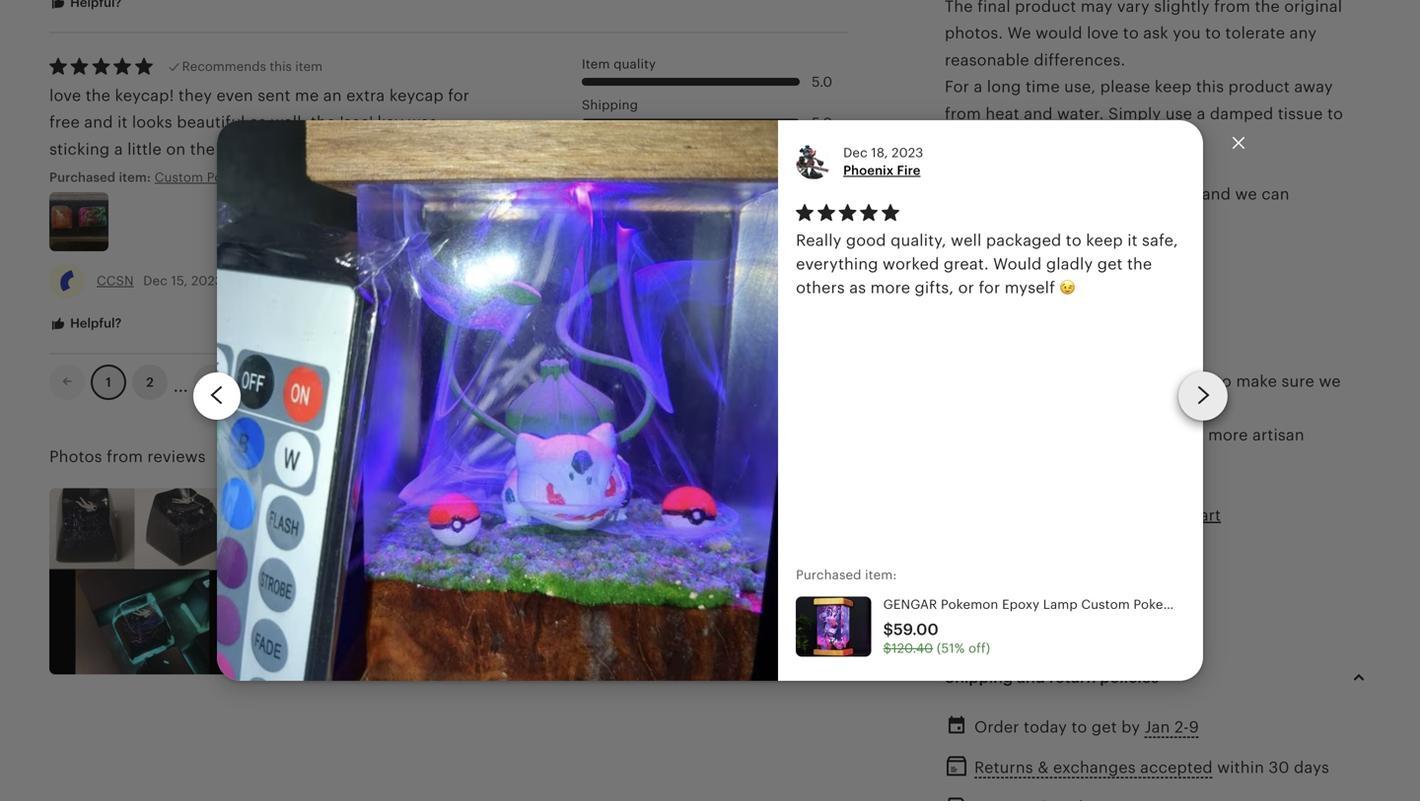 Task type: vqa. For each thing, say whether or not it's contained in the screenshot.
'5.0' to the middle
yes



Task type: locate. For each thing, give the bounding box(es) containing it.
would
[[1036, 24, 1083, 42]]

😉
[[1060, 279, 1076, 297]]

shop
[[1063, 427, 1101, 444]]

(51%
[[937, 641, 965, 656]]

0 vertical spatial a
[[974, 78, 983, 96]]

0 horizontal spatial product
[[1015, 0, 1077, 15]]

2023 right '15,'
[[191, 274, 223, 289]]

from
[[1214, 0, 1251, 15], [945, 105, 981, 123], [107, 449, 143, 466]]

1 horizontal spatial purchased
[[796, 568, 862, 583]]

we right design,
[[1235, 185, 1257, 203]]

purchased
[[49, 170, 116, 185], [796, 568, 862, 583]]

0 horizontal spatial purchased item:
[[49, 170, 155, 185]]

it
[[1128, 232, 1138, 250]]

0 vertical spatial 5.0
[[812, 74, 833, 90]]

to down away
[[1328, 105, 1343, 123]]

1 horizontal spatial the
[[1127, 256, 1152, 273]]

0 vertical spatial item:
[[119, 170, 151, 185]]

1 vertical spatial product
[[1229, 78, 1290, 96]]

you left on
[[1054, 400, 1082, 418]]

can
[[1262, 185, 1290, 203], [945, 400, 973, 418]]

visit
[[997, 427, 1028, 444]]

2 link
[[132, 365, 168, 401]]

order today to get by jan 2-9
[[975, 719, 1199, 737]]

really
[[796, 232, 842, 250]]

item
[[295, 59, 323, 74]]

you
[[1173, 24, 1201, 42], [1054, 400, 1082, 418]]

0 vertical spatial your
[[1102, 185, 1137, 203]]

https://www.etsy.com/shop/hirosart link
[[945, 507, 1221, 525]]

more left artisan on the bottom of page
[[1208, 427, 1248, 444]]

kindly provide your phone number to make sure we can deliver to you on time. kindly visit our shop for more and more artisan keycaps:
[[945, 373, 1341, 471]]

kindly share with us your design, and we can customize that for you.
[[945, 185, 1290, 230]]

5.0
[[812, 74, 833, 90], [812, 115, 833, 131], [812, 156, 833, 172]]

simply
[[1109, 105, 1161, 123]]

1 horizontal spatial product
[[1229, 78, 1290, 96]]

2023 inside dec 18, 2023 phoenix fire
[[892, 145, 924, 160]]

2 horizontal spatial for
[[1105, 427, 1127, 444]]

product up the "damped"
[[1229, 78, 1290, 96]]

a right 'for'
[[974, 78, 983, 96]]

2-
[[1175, 719, 1189, 737]]

0 horizontal spatial item:
[[119, 170, 151, 185]]

shipping
[[582, 98, 638, 113], [945, 669, 1013, 687]]

for down time.
[[1105, 427, 1127, 444]]

0 vertical spatial for
[[1063, 212, 1085, 230]]

the inside really good quality, well packaged to keep it safe, everything worked great. would gladly get the others as more gifts, or for myself 😉
[[1127, 256, 1152, 273]]

deliver
[[977, 400, 1030, 418]]

0 horizontal spatial the
[[991, 132, 1016, 149]]

more down worked
[[871, 279, 911, 297]]

dec
[[843, 145, 868, 160], [143, 274, 168, 289]]

1 vertical spatial we
[[1319, 373, 1341, 391]]

1 vertical spatial item:
[[865, 568, 897, 583]]

1 vertical spatial the
[[991, 132, 1016, 149]]

and inside dropdown button
[[1017, 669, 1046, 687]]

1 horizontal spatial item:
[[865, 568, 897, 583]]

in
[[1033, 266, 1047, 284]]

as
[[849, 279, 866, 297]]

dec up "phoenix"
[[843, 145, 868, 160]]

the down heat at the top
[[991, 132, 1016, 149]]

2 horizontal spatial from
[[1214, 0, 1251, 15]]

shipping inside dropdown button
[[945, 669, 1013, 687]]

1 horizontal spatial you
[[1173, 24, 1201, 42]]

1 horizontal spatial dec
[[843, 145, 868, 160]]

and left return
[[1017, 669, 1046, 687]]

dec left '15,'
[[143, 274, 168, 289]]

your up you.
[[1102, 185, 1137, 203]]

0 horizontal spatial more
[[871, 279, 911, 297]]

1 vertical spatial your
[[1060, 373, 1094, 391]]

ask
[[1143, 24, 1169, 42]]

recommends
[[182, 59, 266, 74]]

1 vertical spatial a
[[1197, 105, 1206, 123]]

1 horizontal spatial your
[[1102, 185, 1137, 203]]

0 horizontal spatial a
[[974, 78, 983, 96]]

$ up 120.40
[[883, 621, 894, 639]]

get
[[1098, 256, 1123, 273], [1092, 719, 1117, 737]]

1 horizontal spatial 2023
[[892, 145, 924, 160]]

keycaps:
[[945, 454, 1012, 471]]

we right sure
[[1319, 373, 1341, 391]]

worked
[[883, 256, 939, 273]]

1 vertical spatial kindly
[[945, 373, 992, 391]]

kindly up deliver
[[945, 373, 992, 391]]

2 vertical spatial kindly
[[945, 427, 992, 444]]

1 vertical spatial purchased
[[796, 568, 862, 583]]

this
[[270, 59, 292, 74], [1196, 78, 1224, 96]]

to inside really good quality, well packaged to keep it safe, everything worked great. would gladly get the others as more gifts, or for myself 😉
[[1066, 232, 1082, 250]]

well
[[951, 232, 982, 250]]

for
[[1063, 212, 1085, 230], [979, 279, 1000, 297], [1105, 427, 1127, 444]]

our
[[1033, 427, 1058, 444]]

item:
[[119, 170, 151, 185], [865, 568, 897, 583]]

0 vertical spatial keep
[[1155, 78, 1192, 96]]

product
[[1015, 0, 1077, 15], [1229, 78, 1290, 96]]

0 horizontal spatial for
[[979, 279, 1000, 297]]

can inside the kindly share with us your design, and we can customize that for you.
[[1262, 185, 1290, 203]]

reasonable
[[945, 51, 1030, 69]]

0 vertical spatial shipping
[[582, 98, 638, 113]]

1 5.0 from the top
[[812, 74, 833, 90]]

purchased item: up gengar pokemon epoxy lamp custom pokemon resin lamp pokemon terrarium personalized night light christmas home decor custom night light "image"
[[796, 568, 897, 583]]

1 vertical spatial purchased item:
[[796, 568, 897, 583]]

0 horizontal spatial you
[[1054, 400, 1082, 418]]

to
[[1123, 24, 1139, 42], [1205, 24, 1221, 42], [1328, 105, 1343, 123], [1066, 232, 1082, 250], [1216, 373, 1232, 391], [1034, 400, 1050, 418], [1072, 719, 1087, 737]]

0 vertical spatial get
[[1098, 256, 1123, 273]]

0 vertical spatial can
[[1262, 185, 1290, 203]]

2023 up fire at right
[[892, 145, 924, 160]]

good
[[846, 232, 886, 250]]

0 vertical spatial product
[[1015, 0, 1077, 15]]

dec for dec 15, 2023
[[143, 274, 168, 289]]

can down tissue
[[1262, 185, 1290, 203]]

1 vertical spatial 5.0
[[812, 115, 833, 131]]

photos from reviews
[[49, 449, 206, 466]]

and down the time
[[1024, 105, 1053, 123]]

1 horizontal spatial this
[[1196, 78, 1224, 96]]

the
[[1255, 0, 1280, 15], [991, 132, 1016, 149], [1127, 256, 1152, 273]]

can left deliver
[[945, 400, 973, 418]]

0 vertical spatial from
[[1214, 0, 1251, 15]]

2 5.0 from the top
[[812, 115, 833, 131]]

keep down you.
[[1086, 232, 1123, 250]]

we inside the kindly share with us your design, and we can customize that for you.
[[1235, 185, 1257, 203]]

0 vertical spatial kindly
[[945, 185, 992, 203]]

$
[[883, 621, 894, 639], [883, 641, 892, 656]]

1 horizontal spatial a
[[1197, 105, 1206, 123]]

purchased up gengar pokemon epoxy lamp custom pokemon resin lamp pokemon terrarium personalized night light christmas home decor custom night light "image"
[[796, 568, 862, 583]]

for right or
[[979, 279, 1000, 297]]

0 horizontal spatial from
[[107, 449, 143, 466]]

quality,
[[891, 232, 947, 250]]

this up the "damped"
[[1196, 78, 1224, 96]]

1 vertical spatial $
[[883, 641, 892, 656]]

for right that
[[1063, 212, 1085, 230]]

clean
[[945, 132, 987, 149]]

can inside kindly provide your phone number to make sure we can deliver to you on time. kindly visit our shop for more and more artisan keycaps:
[[945, 400, 973, 418]]

exchanges
[[1053, 760, 1136, 777]]

1 horizontal spatial from
[[945, 105, 981, 123]]

1 vertical spatial shipping
[[945, 669, 1013, 687]]

and down the number
[[1175, 427, 1204, 444]]

the down it
[[1127, 256, 1152, 273]]

dec 15, 2023
[[140, 274, 223, 289]]

0 vertical spatial $
[[883, 621, 894, 639]]

this inside the final product may vary slightly from the original photos. we would love to ask you to tolerate any reasonable differences. for a long time use, please keep this product away from heat and water. simply use a damped tissue to clean the surface.
[[1196, 78, 1224, 96]]

2 kindly from the top
[[945, 373, 992, 391]]

1 horizontal spatial can
[[1262, 185, 1290, 203]]

to down the slightly
[[1205, 24, 1221, 42]]

dec inside dec 18, 2023 phoenix fire
[[843, 145, 868, 160]]

shipping and return policies button
[[927, 654, 1389, 702]]

0 vertical spatial the
[[1255, 0, 1280, 15]]

2 vertical spatial from
[[107, 449, 143, 466]]

shipping for shipping and return policies
[[945, 669, 1013, 687]]

0 horizontal spatial shipping
[[582, 98, 638, 113]]

0 horizontal spatial can
[[945, 400, 973, 418]]

a
[[974, 78, 983, 96], [1197, 105, 1206, 123]]

3 5.0 from the top
[[812, 156, 833, 172]]

$ right gengar pokemon epoxy lamp custom pokemon resin lamp pokemon terrarium personalized night light christmas home decor custom night light "image"
[[883, 641, 892, 656]]

5.0 for quality
[[812, 74, 833, 90]]

kindly inside the kindly share with us your design, and we can customize that for you.
[[945, 185, 992, 203]]

a right use
[[1197, 105, 1206, 123]]

days
[[1294, 760, 1330, 777]]

1 horizontal spatial more
[[1131, 427, 1171, 444]]

your up on
[[1060, 373, 1094, 391]]

2 vertical spatial for
[[1105, 427, 1127, 444]]

shipping down off)
[[945, 669, 1013, 687]]

purchased inside photos from reviews dialog
[[796, 568, 862, 583]]

0 vertical spatial we
[[1235, 185, 1257, 203]]

0 horizontal spatial dec
[[143, 274, 168, 289]]

you down the slightly
[[1173, 24, 1201, 42]]

1 vertical spatial 2023
[[191, 274, 223, 289]]

&
[[1038, 760, 1049, 777]]

1 vertical spatial this
[[1196, 78, 1224, 96]]

1 vertical spatial can
[[945, 400, 973, 418]]

shipping up customer
[[582, 98, 638, 113]]

more down time.
[[1131, 427, 1171, 444]]

2 horizontal spatial the
[[1255, 0, 1280, 15]]

we
[[1235, 185, 1257, 203], [1319, 373, 1341, 391]]

and right design,
[[1202, 185, 1231, 203]]

1 horizontal spatial for
[[1063, 212, 1085, 230]]

0 horizontal spatial purchased
[[49, 170, 116, 185]]

gifts,
[[915, 279, 954, 297]]

to left make
[[1216, 373, 1232, 391]]

provide
[[997, 373, 1055, 391]]

to right today
[[1072, 719, 1087, 737]]

vary
[[1117, 0, 1150, 15]]

from up "clean"
[[945, 105, 981, 123]]

get right gladly
[[1098, 256, 1123, 273]]

0 vertical spatial you
[[1173, 24, 1201, 42]]

1 kindly from the top
[[945, 185, 992, 203]]

1 $ from the top
[[883, 621, 894, 639]]

0 horizontal spatial we
[[1235, 185, 1257, 203]]

you.
[[1089, 212, 1122, 230]]

shipping and return policies
[[945, 669, 1159, 687]]

this left item
[[270, 59, 292, 74]]

0 horizontal spatial keep
[[1086, 232, 1123, 250]]

1 vertical spatial for
[[979, 279, 1000, 297]]

the
[[945, 0, 973, 15]]

product up would
[[1015, 0, 1077, 15]]

the up tolerate
[[1255, 0, 1280, 15]]

1 horizontal spatial we
[[1319, 373, 1341, 391]]

policies
[[1100, 669, 1159, 687]]

get left by
[[1092, 719, 1117, 737]]

0 vertical spatial dec
[[843, 145, 868, 160]]

2 vertical spatial the
[[1127, 256, 1152, 273]]

2 vertical spatial 5.0
[[812, 156, 833, 172]]

keep up use
[[1155, 78, 1192, 96]]

0 vertical spatial 2023
[[892, 145, 924, 160]]

time
[[1026, 78, 1060, 96]]

to up gladly
[[1066, 232, 1082, 250]]

your inside kindly provide your phone number to make sure we can deliver to you on time. kindly visit our shop for more and more artisan keycaps:
[[1060, 373, 1094, 391]]

kindly up 'customize'
[[945, 185, 992, 203]]

1 horizontal spatial keep
[[1155, 78, 1192, 96]]

2023 for dec 15, 2023
[[191, 274, 223, 289]]

0 horizontal spatial 2023
[[191, 274, 223, 289]]

0 vertical spatial this
[[270, 59, 292, 74]]

service
[[647, 139, 692, 154]]

make
[[1236, 373, 1277, 391]]

1 horizontal spatial purchased item:
[[796, 568, 897, 583]]

item
[[582, 57, 610, 72]]

handmade in vietnam
[[945, 266, 1115, 284]]

1 vertical spatial you
[[1054, 400, 1082, 418]]

from right 'photos'
[[107, 449, 143, 466]]

keep inside the final product may vary slightly from the original photos. we would love to ask you to tolerate any reasonable differences. for a long time use, please keep this product away from heat and water. simply use a damped tissue to clean the surface.
[[1155, 78, 1192, 96]]

1 vertical spatial dec
[[143, 274, 168, 289]]

purchased up view details of this review photo by ccsn
[[49, 170, 116, 185]]

purchased item: up view details of this review photo by ccsn
[[49, 170, 155, 185]]

0 horizontal spatial your
[[1060, 373, 1094, 391]]

from up tolerate
[[1214, 0, 1251, 15]]

1 horizontal spatial shipping
[[945, 669, 1013, 687]]

1 vertical spatial keep
[[1086, 232, 1123, 250]]

kindly up keycaps:
[[945, 427, 992, 444]]



Task type: describe. For each thing, give the bounding box(es) containing it.
jan
[[1145, 719, 1170, 737]]

would
[[993, 256, 1042, 273]]

accepted
[[1140, 760, 1213, 777]]

gladly
[[1046, 256, 1093, 273]]

really good quality, well packaged to keep it safe, everything worked great. would gladly get the others as more gifts, or for myself 😉
[[796, 232, 1178, 297]]

for inside the kindly share with us your design, and we can customize that for you.
[[1063, 212, 1085, 230]]

view details of this review photo by ccsn image
[[49, 192, 108, 252]]

within
[[1217, 760, 1264, 777]]

return
[[1049, 669, 1096, 687]]

on
[[1087, 400, 1106, 418]]

phoenix fire link
[[843, 163, 921, 178]]

1
[[106, 375, 111, 390]]

use
[[1166, 105, 1193, 123]]

dec for dec 18, 2023 phoenix fire
[[843, 145, 868, 160]]

please
[[1100, 78, 1151, 96]]

vietnam
[[1052, 266, 1115, 284]]

for inside really good quality, well packaged to keep it safe, everything worked great. would gladly get the others as more gifts, or for myself 😉
[[979, 279, 1000, 297]]

or
[[958, 279, 975, 297]]

away
[[1294, 78, 1333, 96]]

off)
[[969, 641, 991, 656]]

2 horizontal spatial more
[[1208, 427, 1248, 444]]

1877
[[206, 375, 233, 390]]

slightly
[[1154, 0, 1210, 15]]

gengar pokemon epoxy lamp custom pokemon resin lamp pokemon terrarium personalized night light christmas home decor custom night light image
[[796, 597, 872, 657]]

to up our
[[1034, 400, 1050, 418]]

with
[[1043, 185, 1076, 203]]

great.
[[944, 256, 989, 273]]

and inside the kindly share with us your design, and we can customize that for you.
[[1202, 185, 1231, 203]]

photos from reviews dialog
[[0, 0, 1420, 802]]

shipping for shipping
[[582, 98, 638, 113]]

damped
[[1210, 105, 1274, 123]]

number
[[1152, 373, 1212, 391]]

and inside the final product may vary slightly from the original photos. we would love to ask you to tolerate any reasonable differences. for a long time use, please keep this product away from heat and water. simply use a damped tissue to clean the surface.
[[1024, 105, 1053, 123]]

long
[[987, 78, 1021, 96]]

customer
[[582, 139, 643, 154]]

artisan
[[1253, 427, 1305, 444]]

quality
[[614, 57, 656, 72]]

1 vertical spatial from
[[945, 105, 981, 123]]

final
[[978, 0, 1011, 15]]

surface.
[[1020, 132, 1082, 149]]

more inside really good quality, well packaged to keep it safe, everything worked great. would gladly get the others as more gifts, or for myself 😉
[[871, 279, 911, 297]]

1 vertical spatial get
[[1092, 719, 1117, 737]]

returns & exchanges accepted within 30 days
[[975, 760, 1330, 777]]

keep inside really good quality, well packaged to keep it safe, everything worked great. would gladly get the others as more gifts, or for myself 😉
[[1086, 232, 1123, 250]]

customer service
[[582, 139, 692, 154]]

fire
[[897, 163, 921, 178]]

phone
[[1098, 373, 1147, 391]]

the final product may vary slightly from the original photos. we would love to ask you to tolerate any reasonable differences. for a long time use, please keep this product away from heat and water. simply use a damped tissue to clean the surface.
[[945, 0, 1343, 149]]

sure
[[1282, 373, 1315, 391]]

dec 18, 2023 phoenix fire
[[843, 145, 924, 178]]

for
[[945, 78, 970, 96]]

design,
[[1141, 185, 1198, 203]]

water.
[[1057, 105, 1104, 123]]

2023 for dec 18, 2023 phoenix fire
[[892, 145, 924, 160]]

myself
[[1005, 279, 1055, 297]]

1 link
[[91, 365, 126, 401]]

original
[[1284, 0, 1343, 15]]

purchased item: inside photos from reviews dialog
[[796, 568, 897, 583]]

everything
[[796, 256, 878, 273]]

you inside the final product may vary slightly from the original photos. we would love to ask you to tolerate any reasonable differences. for a long time use, please keep this product away from heat and water. simply use a damped tissue to clean the surface.
[[1173, 24, 1201, 42]]

share
[[997, 185, 1039, 203]]

kindly for can
[[945, 373, 992, 391]]

tolerate
[[1226, 24, 1285, 42]]

customize
[[945, 212, 1024, 230]]

0 vertical spatial purchased item:
[[49, 170, 155, 185]]

photos.
[[945, 24, 1003, 42]]

love
[[1087, 24, 1119, 42]]

18,
[[871, 145, 888, 160]]

and inside kindly provide your phone number to make sure we can deliver to you on time. kindly visit our shop for more and more artisan keycaps:
[[1175, 427, 1204, 444]]

get inside really good quality, well packaged to keep it safe, everything worked great. would gladly get the others as more gifts, or for myself 😉
[[1098, 256, 1123, 273]]

recommends this item
[[182, 59, 323, 74]]

your inside the kindly share with us your design, and we can customize that for you.
[[1102, 185, 1137, 203]]

3 kindly from the top
[[945, 427, 992, 444]]

today
[[1024, 719, 1067, 737]]

for inside kindly provide your phone number to make sure we can deliver to you on time. kindly visit our shop for more and more artisan keycaps:
[[1105, 427, 1127, 444]]

any
[[1290, 24, 1317, 42]]

kindly for customize
[[945, 185, 992, 203]]

item: inside photos from reviews dialog
[[865, 568, 897, 583]]

phoenix
[[843, 163, 894, 178]]

packaged
[[986, 232, 1062, 250]]

you inside kindly provide your phone number to make sure we can deliver to you on time. kindly visit our shop for more and more artisan keycaps:
[[1054, 400, 1082, 418]]

59.00
[[894, 621, 939, 639]]

30
[[1269, 760, 1290, 777]]

by
[[1122, 719, 1140, 737]]

order
[[975, 719, 1020, 737]]

that
[[1028, 212, 1059, 230]]

us
[[1080, 185, 1098, 203]]

we
[[1008, 24, 1031, 42]]

0 horizontal spatial this
[[270, 59, 292, 74]]

time.
[[1111, 400, 1150, 418]]

0 vertical spatial purchased
[[49, 170, 116, 185]]

others
[[796, 279, 845, 297]]

15,
[[171, 274, 188, 289]]

2 $ from the top
[[883, 641, 892, 656]]

safe,
[[1142, 232, 1178, 250]]

we inside kindly provide your phone number to make sure we can deliver to you on time. kindly visit our shop for more and more artisan keycaps:
[[1319, 373, 1341, 391]]

tissue
[[1278, 105, 1323, 123]]

to left ask
[[1123, 24, 1139, 42]]

reviews
[[147, 449, 206, 466]]

1877 link
[[194, 365, 245, 401]]

returns & exchanges accepted button
[[975, 754, 1213, 783]]

5.0 for service
[[812, 156, 833, 172]]

…
[[174, 368, 188, 397]]

item quality
[[582, 57, 656, 72]]

$ 59.00 $ 120.40 (51% off)
[[883, 621, 991, 656]]



